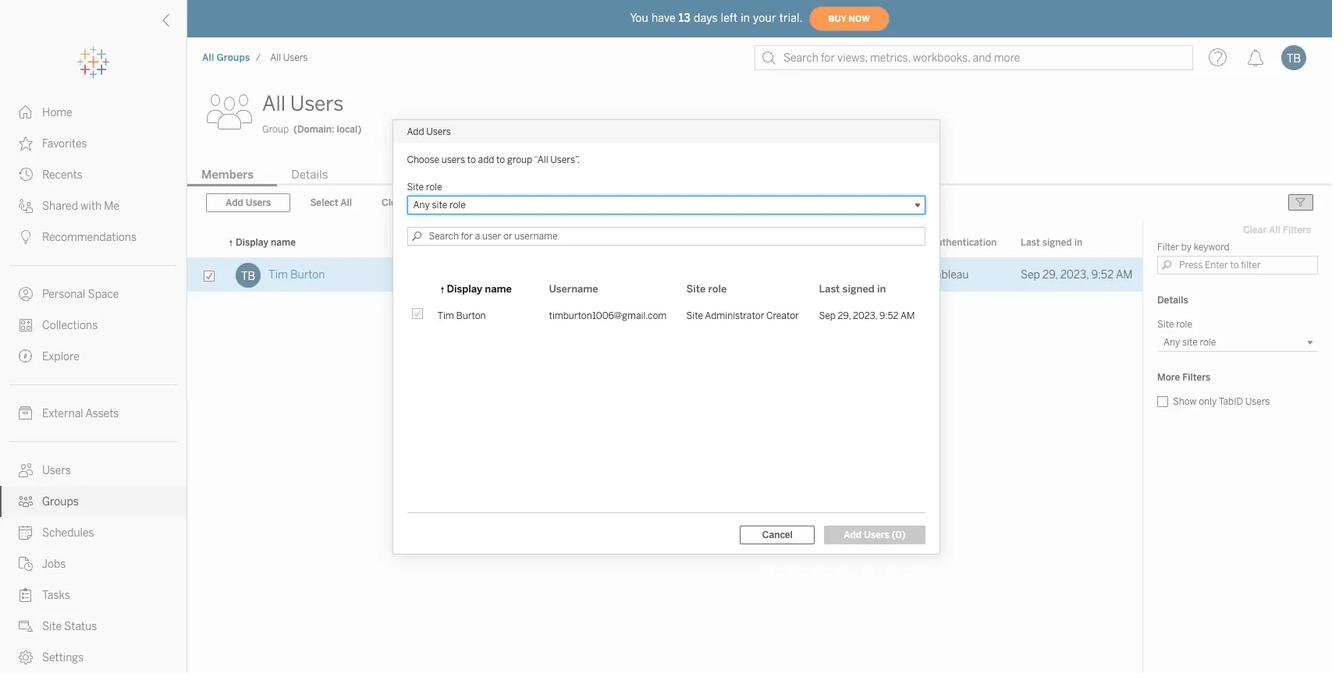 Task type: locate. For each thing, give the bounding box(es) containing it.
by text only_f5he34f image left the collections
[[19, 318, 33, 333]]

13
[[679, 11, 691, 25]]

clear all button
[[372, 194, 429, 212]]

am inside row group
[[1116, 268, 1133, 282]]

0 horizontal spatial display name
[[236, 237, 296, 248]]

1 vertical spatial tim
[[437, 310, 454, 321]]

username
[[622, 237, 668, 248], [549, 283, 598, 295]]

by text only_f5he34f image left jobs
[[19, 557, 33, 571]]

1 horizontal spatial last
[[1021, 237, 1040, 248]]

2 vertical spatial add
[[844, 530, 862, 541]]

to left add
[[467, 154, 476, 165]]

filters inside 'button'
[[1283, 225, 1311, 236]]

1 horizontal spatial tim
[[437, 310, 454, 321]]

buy now
[[829, 14, 870, 24]]

left
[[721, 11, 738, 25]]

by text only_f5he34f image left recents
[[19, 168, 33, 182]]

all right /
[[270, 52, 281, 63]]

by text only_f5he34f image inside settings link
[[19, 651, 33, 665]]

1 horizontal spatial site role
[[779, 237, 816, 248]]

6 by text only_f5he34f image from the top
[[19, 464, 33, 478]]

in
[[741, 11, 750, 25], [1075, 237, 1083, 248], [877, 283, 886, 295]]

all groups link
[[201, 52, 251, 64]]

1
[[449, 197, 453, 208]]

name inside all users main content
[[271, 237, 296, 248]]

tim burton
[[268, 268, 325, 282], [437, 310, 486, 321]]

0 vertical spatial last signed in
[[1021, 237, 1083, 248]]

8 by text only_f5he34f image from the top
[[19, 651, 33, 665]]

5 by text only_f5he34f image from the top
[[19, 495, 33, 509]]

site up "administrator"
[[686, 283, 706, 295]]

0 vertical spatial tim
[[268, 268, 288, 282]]

burton
[[290, 268, 325, 282], [456, 310, 486, 321]]

grid containing display name
[[407, 274, 925, 512]]

1 vertical spatial row
[[407, 303, 925, 328]]

29, inside add users dialog
[[838, 310, 851, 321]]

by text only_f5he34f image left site status
[[19, 620, 33, 634]]

2 to from the left
[[496, 154, 505, 165]]

filters up only
[[1183, 372, 1211, 383]]

1 item selected
[[449, 197, 512, 208]]

0 vertical spatial last
[[1021, 237, 1040, 248]]

by text only_f5he34f image for settings
[[19, 651, 33, 665]]

1 horizontal spatial 9:52
[[1091, 268, 1114, 282]]

1 horizontal spatial am
[[1116, 268, 1133, 282]]

tim burton inside row group
[[268, 268, 325, 282]]

2023,
[[1061, 268, 1089, 282], [853, 310, 878, 321]]

grid containing tim burton
[[187, 229, 1143, 674]]

by
[[1182, 242, 1192, 253]]

more
[[1158, 372, 1180, 383]]

by text only_f5he34f image inside collections link
[[19, 318, 33, 333]]

0 vertical spatial 2023,
[[1061, 268, 1089, 282]]

site status
[[42, 621, 97, 634]]

8 by text only_f5he34f image from the top
[[19, 620, 33, 634]]

1 horizontal spatial filters
[[1283, 225, 1311, 236]]

add down the members
[[226, 197, 243, 208]]

by text only_f5he34f image left favorites
[[19, 137, 33, 151]]

0 vertical spatial groups
[[217, 52, 250, 63]]

1 vertical spatial sep 29, 2023, 9:52 am
[[819, 310, 915, 321]]

1 horizontal spatial details
[[1158, 295, 1189, 306]]

clear inside 'button'
[[1243, 225, 1267, 236]]

by text only_f5he34f image inside 'groups' link
[[19, 495, 33, 509]]

by text only_f5he34f image inside recents link
[[19, 168, 33, 182]]

burton inside all users main content
[[290, 268, 325, 282]]

by text only_f5he34f image for collections
[[19, 318, 33, 333]]

0 vertical spatial am
[[1116, 268, 1133, 282]]

row group containing tim burton
[[187, 258, 1143, 293]]

1 vertical spatial sep
[[819, 310, 836, 321]]

0 horizontal spatial name
[[271, 237, 296, 248]]

days
[[694, 11, 718, 25]]

by text only_f5he34f image inside users link
[[19, 464, 33, 478]]

you
[[630, 11, 649, 25]]

1 horizontal spatial last signed in
[[1021, 237, 1083, 248]]

5 by text only_f5he34f image from the top
[[19, 350, 33, 364]]

2 by text only_f5he34f image from the top
[[19, 168, 33, 182]]

sep
[[1021, 268, 1040, 282], [819, 310, 836, 321]]

1 horizontal spatial sep
[[1021, 268, 1040, 282]]

0 vertical spatial sep 29, 2023, 9:52 am
[[1021, 268, 1133, 282]]

1 vertical spatial tim burton
[[437, 310, 486, 321]]

0 vertical spatial display name
[[236, 237, 296, 248]]

by text only_f5he34f image inside shared with me link
[[19, 199, 33, 213]]

1 vertical spatial clear
[[1243, 225, 1267, 236]]

by text only_f5he34f image inside external assets link
[[19, 407, 33, 421]]

7 by text only_f5he34f image from the top
[[19, 557, 33, 571]]

clear left any
[[382, 197, 405, 208]]

1 to from the left
[[467, 154, 476, 165]]

0 vertical spatial username
[[622, 237, 668, 248]]

9:52
[[1091, 268, 1114, 282], [880, 310, 899, 321]]

0 vertical spatial row
[[187, 258, 1143, 293]]

0 horizontal spatial clear
[[382, 197, 405, 208]]

0 vertical spatial add users
[[407, 126, 451, 137]]

by text only_f5he34f image left settings
[[19, 651, 33, 665]]

by text only_f5he34f image inside 'recommendations' link
[[19, 230, 33, 244]]

by text only_f5he34f image for favorites
[[19, 137, 33, 151]]

0 vertical spatial 9:52
[[1091, 268, 1114, 282]]

row group
[[187, 258, 1143, 293]]

1 horizontal spatial add users
[[407, 126, 451, 137]]

2 by text only_f5he34f image from the top
[[19, 230, 33, 244]]

assets
[[85, 407, 119, 421]]

1 horizontal spatial in
[[877, 283, 886, 295]]

1 horizontal spatial display
[[447, 283, 482, 295]]

29,
[[1043, 268, 1058, 282], [838, 310, 851, 321]]

add users down the members
[[226, 197, 271, 208]]

1 horizontal spatial 29,
[[1043, 268, 1058, 282]]

to right add
[[496, 154, 505, 165]]

users inside main navigation. press the up and down arrow keys to access links. element
[[42, 464, 71, 478]]

any site role button
[[407, 196, 925, 214]]

by text only_f5he34f image down users link
[[19, 495, 33, 509]]

only
[[1199, 396, 1217, 407]]

signed inside add users dialog
[[843, 283, 875, 295]]

by text only_f5he34f image
[[19, 105, 33, 119], [19, 230, 33, 244], [19, 318, 33, 333], [19, 407, 33, 421], [19, 495, 33, 509], [19, 526, 33, 540], [19, 557, 33, 571], [19, 651, 33, 665]]

0 vertical spatial clear
[[382, 197, 405, 208]]

users left (0)
[[864, 530, 890, 541]]

0 horizontal spatial last signed in
[[819, 283, 886, 295]]

0 vertical spatial details
[[291, 168, 328, 182]]

by text only_f5he34f image left schedules
[[19, 526, 33, 540]]

sep inside row group
[[1021, 268, 1040, 282]]

last signed in
[[1021, 237, 1083, 248], [819, 283, 886, 295]]

Search for a user or username text field
[[407, 227, 925, 245]]

navigation panel element
[[0, 47, 187, 674]]

tasks
[[42, 589, 70, 603]]

role
[[426, 181, 442, 192], [450, 199, 466, 210], [799, 237, 816, 248], [708, 283, 727, 295], [1176, 319, 1193, 330]]

3 by text only_f5he34f image from the top
[[19, 199, 33, 213]]

signed
[[1043, 237, 1072, 248], [843, 283, 875, 295]]

all inside all users group (domain: local)
[[262, 91, 286, 116]]

0 horizontal spatial groups
[[42, 496, 79, 509]]

to
[[467, 154, 476, 165], [496, 154, 505, 165]]

username down any site role popup button
[[622, 237, 668, 248]]

groups left /
[[217, 52, 250, 63]]

show only tabid users
[[1173, 396, 1270, 407]]

in inside all users main content
[[1075, 237, 1083, 248]]

site role
[[779, 237, 816, 248], [686, 283, 727, 295], [1158, 319, 1193, 330]]

0 horizontal spatial last
[[819, 283, 840, 295]]

row
[[187, 258, 1143, 293], [407, 303, 925, 328]]

0 horizontal spatial add
[[226, 197, 243, 208]]

1 horizontal spatial clear
[[1243, 225, 1267, 236]]

0 horizontal spatial am
[[901, 310, 915, 321]]

settings
[[42, 652, 84, 665]]

item
[[455, 197, 474, 208]]

0 vertical spatial signed
[[1043, 237, 1072, 248]]

add users dialog
[[393, 120, 939, 554]]

1 vertical spatial details
[[1158, 295, 1189, 306]]

0 vertical spatial tim burton
[[268, 268, 325, 282]]

1 vertical spatial site role
[[686, 283, 727, 295]]

1 horizontal spatial burton
[[456, 310, 486, 321]]

creator
[[767, 310, 799, 321]]

0 horizontal spatial sep 29, 2023, 9:52 am
[[819, 310, 915, 321]]

username up timburton1006@gmail.com
[[549, 283, 598, 295]]

1 vertical spatial add users
[[226, 197, 271, 208]]

add for "add users (0)" button
[[844, 530, 862, 541]]

all right the select
[[340, 197, 352, 208]]

by text only_f5he34f image for external assets
[[19, 407, 33, 421]]

display inside add users dialog
[[447, 283, 482, 295]]

by text only_f5he34f image inside tasks link
[[19, 589, 33, 603]]

authentication
[[930, 237, 997, 248]]

0 horizontal spatial in
[[741, 11, 750, 25]]

0 vertical spatial burton
[[290, 268, 325, 282]]

add users button
[[206, 194, 291, 212]]

1 horizontal spatial tim burton
[[437, 310, 486, 321]]

am
[[1116, 268, 1133, 282], [901, 310, 915, 321]]

grid
[[187, 229, 1143, 674], [407, 274, 925, 512]]

0 horizontal spatial signed
[[843, 283, 875, 295]]

1 horizontal spatial username
[[622, 237, 668, 248]]

site inside main navigation. press the up and down arrow keys to access links. element
[[42, 621, 62, 634]]

0 horizontal spatial burton
[[290, 268, 325, 282]]

keyword
[[1194, 242, 1230, 253]]

1 vertical spatial username
[[549, 283, 598, 295]]

0 horizontal spatial display
[[236, 237, 269, 248]]

add inside all users main content
[[226, 197, 243, 208]]

display inside all users main content
[[236, 237, 269, 248]]

last inside add users dialog
[[819, 283, 840, 295]]

1 vertical spatial 29,
[[838, 310, 851, 321]]

last inside all users main content
[[1021, 237, 1040, 248]]

by text only_f5he34f image inside jobs link
[[19, 557, 33, 571]]

site down sub-spaces tab list on the top of the page
[[779, 237, 797, 248]]

add users inside button
[[226, 197, 271, 208]]

groups up schedules
[[42, 496, 79, 509]]

0 horizontal spatial sep
[[819, 310, 836, 321]]

add users (0)
[[844, 530, 906, 541]]

0 horizontal spatial to
[[467, 154, 476, 165]]

site role inside add users dialog
[[686, 283, 727, 295]]

site up any
[[407, 181, 424, 192]]

1 vertical spatial signed
[[843, 283, 875, 295]]

1 by text only_f5he34f image from the top
[[19, 105, 33, 119]]

add
[[478, 154, 494, 165]]

by text only_f5he34f image left 'explore'
[[19, 350, 33, 364]]

by text only_f5he34f image left personal
[[19, 287, 33, 301]]

4 by text only_f5he34f image from the top
[[19, 287, 33, 301]]

site inside the site role any site role
[[407, 181, 424, 192]]

name
[[271, 237, 296, 248], [485, 283, 512, 295]]

add left (0)
[[844, 530, 862, 541]]

recommendations
[[42, 231, 137, 244]]

0 vertical spatial in
[[741, 11, 750, 25]]

by text only_f5he34f image left tasks
[[19, 589, 33, 603]]

you have 13 days left in your trial.
[[630, 11, 803, 25]]

by text only_f5he34f image left 'shared'
[[19, 199, 33, 213]]

tim
[[268, 268, 288, 282], [437, 310, 454, 321]]

all inside select all button
[[340, 197, 352, 208]]

by text only_f5he34f image inside favorites link
[[19, 137, 33, 151]]

recents link
[[0, 159, 187, 190]]

1 horizontal spatial display name
[[447, 283, 512, 295]]

1 vertical spatial display
[[447, 283, 482, 295]]

all groups /
[[202, 52, 261, 63]]

add users
[[407, 126, 451, 137], [226, 197, 271, 208]]

name inside add users dialog
[[485, 283, 512, 295]]

by text only_f5he34f image inside the site status link
[[19, 620, 33, 634]]

add up the choose
[[407, 126, 424, 137]]

grid inside add users dialog
[[407, 274, 925, 512]]

(domain:
[[294, 124, 334, 135]]

explore link
[[0, 341, 187, 372]]

by text only_f5he34f image for groups
[[19, 495, 33, 509]]

filter by keyword
[[1158, 242, 1230, 253]]

collections
[[42, 319, 98, 333]]

1 vertical spatial groups
[[42, 496, 79, 509]]

sep 29, 2023, 9:52 am inside add users dialog
[[819, 310, 915, 321]]

1 vertical spatial last
[[819, 283, 840, 295]]

by text only_f5he34f image inside schedules link
[[19, 526, 33, 540]]

1 by text only_f5he34f image from the top
[[19, 137, 33, 151]]

0 horizontal spatial site role
[[686, 283, 727, 295]]

by text only_f5he34f image up 'groups' link
[[19, 464, 33, 478]]

cancel
[[762, 530, 793, 541]]

site role up more
[[1158, 319, 1193, 330]]

tim burton inside add users dialog
[[437, 310, 486, 321]]

0 vertical spatial site role
[[779, 237, 816, 248]]

1 vertical spatial filters
[[1183, 372, 1211, 383]]

2 vertical spatial site role
[[1158, 319, 1193, 330]]

1 vertical spatial am
[[901, 310, 915, 321]]

shared with me
[[42, 200, 120, 213]]

by text only_f5he34f image left external
[[19, 407, 33, 421]]

1 horizontal spatial groups
[[217, 52, 250, 63]]

signed inside all users main content
[[1043, 237, 1072, 248]]

by text only_f5he34f image
[[19, 137, 33, 151], [19, 168, 33, 182], [19, 199, 33, 213], [19, 287, 33, 301], [19, 350, 33, 364], [19, 464, 33, 478], [19, 589, 33, 603], [19, 620, 33, 634]]

1 vertical spatial last signed in
[[819, 283, 886, 295]]

external assets
[[42, 407, 119, 421]]

clear up filter by keyword text field
[[1243, 225, 1267, 236]]

0 vertical spatial display
[[236, 237, 269, 248]]

by text only_f5he34f image left home
[[19, 105, 33, 119]]

site
[[407, 181, 424, 192], [779, 237, 797, 248], [686, 283, 706, 295], [686, 310, 703, 321], [1158, 319, 1174, 330], [42, 621, 62, 634]]

1 vertical spatial add
[[226, 197, 243, 208]]

all up the group
[[262, 91, 286, 116]]

by text only_f5he34f image for home
[[19, 105, 33, 119]]

buy
[[829, 14, 847, 24]]

site role up creator
[[779, 237, 816, 248]]

select all
[[310, 197, 352, 208]]

3 by text only_f5he34f image from the top
[[19, 318, 33, 333]]

0 horizontal spatial 9:52
[[880, 310, 899, 321]]

details up the select
[[291, 168, 328, 182]]

1 horizontal spatial add
[[407, 126, 424, 137]]

filters
[[1283, 225, 1311, 236], [1183, 372, 1211, 383]]

0 horizontal spatial username
[[549, 283, 598, 295]]

by text only_f5he34f image inside explore link
[[19, 350, 33, 364]]

0 horizontal spatial details
[[291, 168, 328, 182]]

0 horizontal spatial add users
[[226, 197, 271, 208]]

all left /
[[202, 52, 214, 63]]

filters up filter by keyword text field
[[1283, 225, 1311, 236]]

group
[[262, 124, 289, 135]]

2 horizontal spatial in
[[1075, 237, 1083, 248]]

clear for clear all
[[382, 197, 405, 208]]

2 vertical spatial in
[[877, 283, 886, 295]]

show
[[1173, 396, 1197, 407]]

add users up the choose
[[407, 126, 451, 137]]

site role up "administrator"
[[686, 283, 727, 295]]

all up filter by keyword text field
[[1269, 225, 1281, 236]]

0 vertical spatial sep
[[1021, 268, 1040, 282]]

4 by text only_f5he34f image from the top
[[19, 407, 33, 421]]

1 vertical spatial name
[[485, 283, 512, 295]]

tim inside row group
[[268, 268, 288, 282]]

0 horizontal spatial tim burton
[[268, 268, 325, 282]]

2023, inside add users dialog
[[853, 310, 878, 321]]

have
[[652, 11, 676, 25]]

1 horizontal spatial sep 29, 2023, 9:52 am
[[1021, 268, 1133, 282]]

by text only_f5he34f image for recommendations
[[19, 230, 33, 244]]

users up (domain:
[[290, 91, 344, 116]]

2 horizontal spatial add
[[844, 530, 862, 541]]

recommendations link
[[0, 222, 187, 253]]

users down the members
[[246, 197, 271, 208]]

0 vertical spatial name
[[271, 237, 296, 248]]

7 by text only_f5he34f image from the top
[[19, 589, 33, 603]]

personal space
[[42, 288, 119, 301]]

clear for clear all filters
[[1243, 225, 1267, 236]]

site left "administrator"
[[686, 310, 703, 321]]

users up 'groups' link
[[42, 464, 71, 478]]

1 vertical spatial in
[[1075, 237, 1083, 248]]

in inside add users dialog
[[877, 283, 886, 295]]

1 vertical spatial burton
[[456, 310, 486, 321]]

6 by text only_f5he34f image from the top
[[19, 526, 33, 540]]

schedules link
[[0, 517, 187, 549]]

all left site
[[407, 197, 419, 208]]

1 vertical spatial display name
[[447, 283, 512, 295]]

by text only_f5he34f image left 'recommendations' in the top left of the page
[[19, 230, 33, 244]]

groups inside main navigation. press the up and down arrow keys to access links. element
[[42, 496, 79, 509]]

0 horizontal spatial 29,
[[838, 310, 851, 321]]

0 horizontal spatial 2023,
[[853, 310, 878, 321]]

1 horizontal spatial signed
[[1043, 237, 1072, 248]]

local)
[[337, 124, 362, 135]]

by text only_f5he34f image inside home link
[[19, 105, 33, 119]]

row inside add users dialog
[[407, 303, 925, 328]]

all
[[202, 52, 214, 63], [270, 52, 281, 63], [262, 91, 286, 116], [340, 197, 352, 208], [407, 197, 419, 208], [1269, 225, 1281, 236]]

site left "status" on the bottom
[[42, 621, 62, 634]]

add for add users button
[[226, 197, 243, 208]]

1 horizontal spatial to
[[496, 154, 505, 165]]

by text only_f5he34f image inside personal space link
[[19, 287, 33, 301]]

personal space link
[[0, 279, 187, 310]]

details down the filter
[[1158, 295, 1189, 306]]

clear all filters
[[1243, 225, 1311, 236]]

clear inside button
[[382, 197, 405, 208]]

0 vertical spatial filters
[[1283, 225, 1311, 236]]

home
[[42, 106, 72, 119]]



Task type: vqa. For each thing, say whether or not it's contained in the screenshot.
Sep to the left
yes



Task type: describe. For each thing, give the bounding box(es) containing it.
2 horizontal spatial site role
[[1158, 319, 1193, 330]]

sep 29, 2023, 9:52 am inside row group
[[1021, 268, 1133, 282]]

burton inside add users dialog
[[456, 310, 486, 321]]

external
[[42, 407, 83, 421]]

last signed in inside add users dialog
[[819, 283, 886, 295]]

sep inside add users dialog
[[819, 310, 836, 321]]

sub-spaces tab list
[[187, 166, 1332, 187]]

site
[[432, 199, 447, 210]]

status
[[64, 621, 97, 634]]

users right the tabid
[[1246, 396, 1270, 407]]

members
[[201, 168, 254, 182]]

choose users to add to group "all users".
[[407, 154, 580, 165]]

0 vertical spatial add
[[407, 126, 424, 137]]

all users element
[[266, 52, 313, 63]]

tasks link
[[0, 580, 187, 611]]

personal
[[42, 288, 85, 301]]

any
[[413, 199, 430, 210]]

settings link
[[0, 642, 187, 674]]

users".
[[551, 154, 580, 165]]

by text only_f5he34f image for tasks
[[19, 589, 33, 603]]

by text only_f5he34f image for personal space
[[19, 287, 33, 301]]

tabid
[[1219, 396, 1243, 407]]

me
[[104, 200, 120, 213]]

jobs link
[[0, 549, 187, 580]]

more filters
[[1158, 372, 1211, 383]]

users up users
[[426, 126, 451, 137]]

Filter by keyword text field
[[1158, 256, 1318, 275]]

add users inside dialog
[[407, 126, 451, 137]]

filter
[[1158, 242, 1179, 253]]

now
[[849, 14, 870, 24]]

users inside all users group (domain: local)
[[290, 91, 344, 116]]

display name inside all users main content
[[236, 237, 296, 248]]

tableau
[[930, 268, 969, 282]]

space
[[88, 288, 119, 301]]

tim burton link
[[268, 258, 325, 293]]

groups link
[[0, 486, 187, 517]]

tim inside add users dialog
[[437, 310, 454, 321]]

by text only_f5he34f image for site status
[[19, 620, 33, 634]]

users right /
[[283, 52, 308, 63]]

site up more
[[1158, 319, 1174, 330]]

main navigation. press the up and down arrow keys to access links. element
[[0, 97, 187, 674]]

cancel button
[[740, 526, 815, 544]]

grid inside all users main content
[[187, 229, 1143, 674]]

with
[[80, 200, 102, 213]]

row group inside all users main content
[[187, 258, 1143, 293]]

site inside row
[[686, 310, 703, 321]]

schedules
[[42, 527, 94, 540]]

last signed in inside all users main content
[[1021, 237, 1083, 248]]

clear all filters button
[[1236, 221, 1318, 240]]

site role any site role
[[407, 181, 466, 210]]

recents
[[42, 169, 83, 182]]

choose
[[407, 154, 440, 165]]

all users group (domain: local)
[[262, 91, 362, 135]]

group image
[[206, 88, 253, 135]]

shared
[[42, 200, 78, 213]]

external assets link
[[0, 398, 187, 429]]

row inside all users main content
[[187, 258, 1143, 293]]

users
[[442, 154, 465, 165]]

collections link
[[0, 310, 187, 341]]

buy now button
[[809, 6, 889, 31]]

display name inside add users dialog
[[447, 283, 512, 295]]

all inside clear all filters 'button'
[[1269, 225, 1281, 236]]

jobs
[[42, 558, 66, 571]]

"all
[[534, 154, 548, 165]]

by text only_f5he34f image for users
[[19, 464, 33, 478]]

details inside sub-spaces tab list
[[291, 168, 328, 182]]

(0)
[[892, 530, 906, 541]]

clear all
[[382, 197, 419, 208]]

actions
[[567, 237, 601, 248]]

selected
[[476, 197, 512, 208]]

site status link
[[0, 611, 187, 642]]

timburton1006@gmail.com
[[549, 310, 667, 321]]

group
[[507, 154, 532, 165]]

by text only_f5he34f image for recents
[[19, 168, 33, 182]]

users link
[[0, 455, 187, 486]]

select
[[310, 197, 338, 208]]

by text only_f5he34f image for jobs
[[19, 557, 33, 571]]

username inside add users dialog
[[549, 283, 598, 295]]

shared with me link
[[0, 190, 187, 222]]

all users
[[270, 52, 308, 63]]

by text only_f5he34f image for schedules
[[19, 526, 33, 540]]

by text only_f5he34f image for shared with me
[[19, 199, 33, 213]]

administrator
[[705, 310, 764, 321]]

username inside all users main content
[[622, 237, 668, 248]]

/
[[256, 52, 261, 63]]

by text only_f5he34f image for explore
[[19, 350, 33, 364]]

trial.
[[779, 11, 803, 25]]

your
[[753, 11, 776, 25]]

29, inside row group
[[1043, 268, 1058, 282]]

9:52 inside add users dialog
[[880, 310, 899, 321]]

all inside the 'clear all' button
[[407, 197, 419, 208]]

all users main content
[[187, 78, 1332, 674]]

explore
[[42, 350, 80, 364]]

favorites link
[[0, 128, 187, 159]]

home link
[[0, 97, 187, 128]]

select all button
[[300, 194, 362, 212]]

2023, inside row group
[[1061, 268, 1089, 282]]

am inside add users dialog
[[901, 310, 915, 321]]

add users (0) button
[[824, 526, 925, 544]]

9:52 inside row group
[[1091, 268, 1114, 282]]

favorites
[[42, 137, 87, 151]]

0 horizontal spatial filters
[[1183, 372, 1211, 383]]



